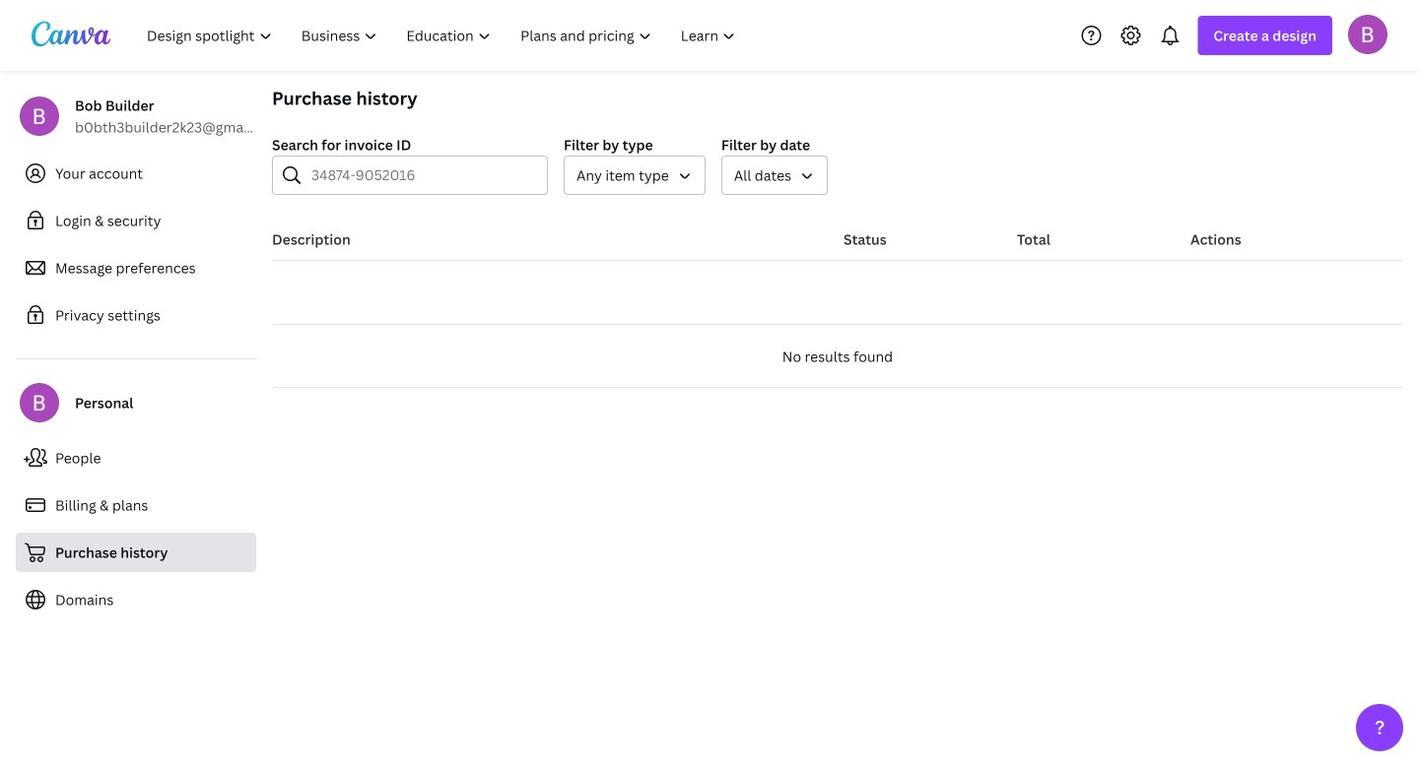 Task type: locate. For each thing, give the bounding box(es) containing it.
None button
[[564, 156, 706, 195], [721, 156, 828, 195], [564, 156, 706, 195], [721, 156, 828, 195]]

bob builder image
[[1348, 15, 1388, 54]]



Task type: vqa. For each thing, say whether or not it's contained in the screenshot.
button
yes



Task type: describe. For each thing, give the bounding box(es) containing it.
34874-9052016 text field
[[311, 157, 535, 194]]

top level navigation element
[[134, 16, 752, 55]]



